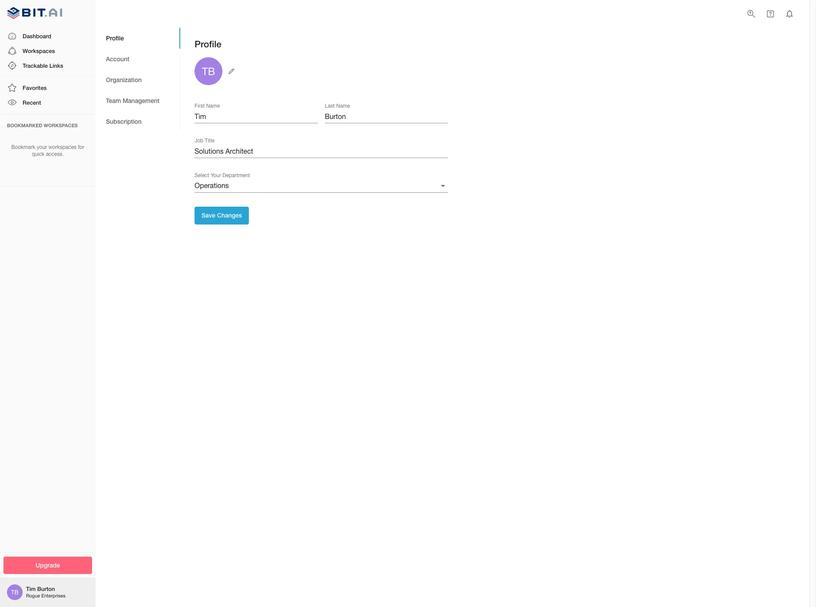 Task type: vqa. For each thing, say whether or not it's contained in the screenshot.
Save Changes Button
yes



Task type: describe. For each thing, give the bounding box(es) containing it.
recent button
[[0, 95, 96, 110]]

save changes
[[202, 212, 242, 219]]

rogue
[[26, 594, 40, 599]]

burton
[[37, 586, 55, 593]]

first
[[195, 103, 205, 109]]

save changes button
[[195, 207, 249, 225]]

changes
[[217, 212, 242, 219]]

workspaces
[[23, 47, 55, 54]]

for
[[78, 144, 84, 150]]

profile inside 'link'
[[106, 34, 124, 42]]

operations
[[195, 182, 229, 190]]

organization link
[[96, 70, 180, 90]]

Doe text field
[[325, 110, 449, 124]]

management
[[123, 97, 160, 104]]

tab list containing profile
[[96, 28, 180, 132]]

subscription link
[[96, 111, 180, 132]]

dashboard button
[[0, 29, 96, 43]]

name for first name
[[206, 103, 220, 109]]

team
[[106, 97, 121, 104]]

department
[[223, 173, 250, 178]]

trackable
[[23, 62, 48, 69]]

subscription
[[106, 118, 142, 125]]

favorites
[[23, 84, 47, 91]]

name for last name
[[337, 103, 350, 109]]

last
[[325, 103, 335, 109]]

bookmarked
[[7, 122, 42, 128]]

trackable links
[[23, 62, 63, 69]]

tim burton rogue enterprises
[[26, 586, 65, 599]]

select your department operations
[[195, 173, 250, 190]]

John text field
[[195, 110, 318, 124]]

links
[[49, 62, 63, 69]]

operations button
[[195, 179, 449, 193]]

your
[[211, 173, 221, 178]]

job
[[195, 138, 204, 144]]

upgrade button
[[3, 557, 92, 575]]

bookmarked workspaces
[[7, 122, 78, 128]]



Task type: locate. For each thing, give the bounding box(es) containing it.
tb left tim
[[11, 589, 19, 596]]

tab list
[[96, 28, 180, 132]]

tb up first name
[[202, 65, 215, 78]]

0 horizontal spatial tb
[[11, 589, 19, 596]]

profile up account
[[106, 34, 124, 42]]

upgrade
[[36, 562, 60, 569]]

tb button
[[195, 58, 237, 85]]

first name
[[195, 103, 220, 109]]

0 horizontal spatial name
[[206, 103, 220, 109]]

workspaces
[[48, 144, 77, 150]]

title
[[205, 138, 215, 144]]

0 vertical spatial tb
[[202, 65, 215, 78]]

recent
[[23, 99, 41, 106]]

trackable links button
[[0, 58, 96, 73]]

team management link
[[96, 90, 180, 111]]

0 horizontal spatial profile
[[106, 34, 124, 42]]

job title
[[195, 138, 215, 144]]

workspaces button
[[0, 43, 96, 58]]

dashboard
[[23, 32, 51, 39]]

organization
[[106, 76, 142, 83]]

account
[[106, 55, 130, 62]]

name right the last
[[337, 103, 350, 109]]

2 name from the left
[[337, 103, 350, 109]]

tb inside button
[[202, 65, 215, 78]]

CEO text field
[[195, 144, 449, 158]]

profile
[[106, 34, 124, 42], [195, 39, 222, 50]]

1 vertical spatial tb
[[11, 589, 19, 596]]

1 horizontal spatial tb
[[202, 65, 215, 78]]

enterprises
[[41, 594, 65, 599]]

1 horizontal spatial name
[[337, 103, 350, 109]]

workspaces
[[44, 122, 78, 128]]

favorites button
[[0, 80, 96, 95]]

profile link
[[96, 28, 180, 49]]

tim
[[26, 586, 36, 593]]

quick
[[32, 151, 44, 157]]

1 horizontal spatial profile
[[195, 39, 222, 50]]

name right first
[[206, 103, 220, 109]]

last name
[[325, 103, 350, 109]]

account link
[[96, 49, 180, 70]]

your
[[37, 144, 47, 150]]

bookmark your workspaces for quick access.
[[11, 144, 84, 157]]

team management
[[106, 97, 160, 104]]

save
[[202, 212, 216, 219]]

1 name from the left
[[206, 103, 220, 109]]

select
[[195, 173, 209, 178]]

access.
[[46, 151, 64, 157]]

profile up tb button
[[195, 39, 222, 50]]

bookmark
[[11, 144, 35, 150]]

tb
[[202, 65, 215, 78], [11, 589, 19, 596]]

name
[[206, 103, 220, 109], [337, 103, 350, 109]]



